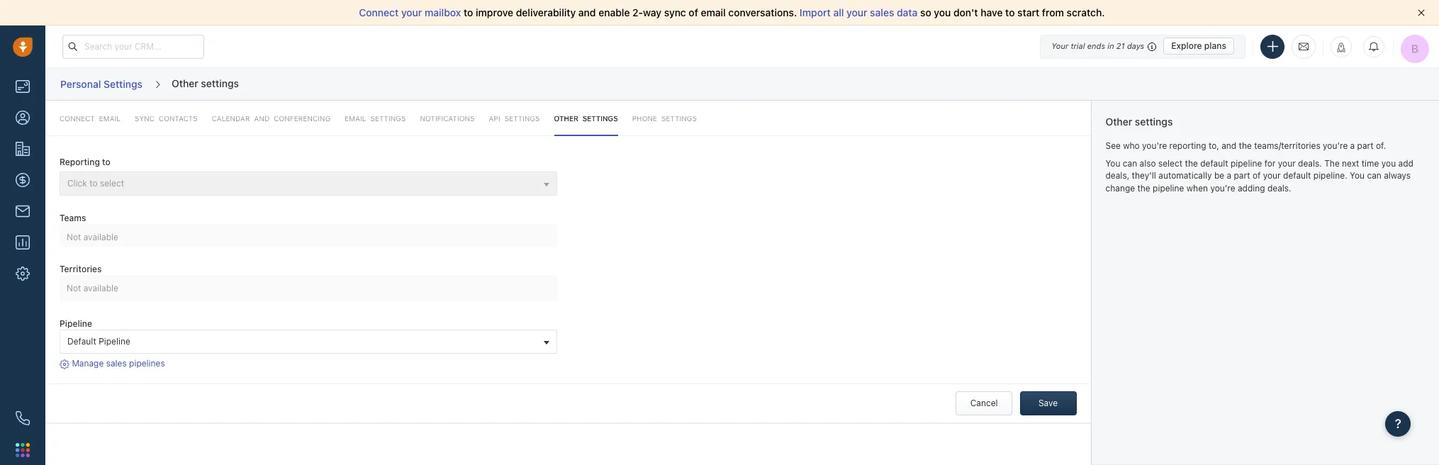Task type: vqa. For each thing, say whether or not it's contained in the screenshot.
the middle AND
yes



Task type: describe. For each thing, give the bounding box(es) containing it.
calendar
[[212, 114, 250, 123]]

0 vertical spatial of
[[689, 6, 698, 18]]

not for territories
[[67, 283, 81, 294]]

deliverability
[[516, 6, 576, 18]]

settings left phone
[[583, 114, 618, 123]]

sync
[[664, 6, 686, 18]]

improve
[[476, 6, 513, 18]]

cancel
[[970, 398, 998, 409]]

change
[[1106, 183, 1135, 193]]

click
[[67, 178, 87, 188]]

connect email link
[[60, 101, 121, 136]]

teams/territories
[[1254, 140, 1321, 151]]

click to select
[[67, 178, 124, 188]]

phone settings
[[632, 114, 697, 123]]

close image
[[1418, 9, 1425, 16]]

you're inside the you can also select the default pipeline for your deals. the next time you add deals, they'll automatically be a part of your default pipeline. you can always change the pipeline when you're adding deals.
[[1211, 183, 1235, 193]]

sales inside tab panel
[[106, 358, 127, 369]]

settings up who
[[1135, 116, 1173, 128]]

teams
[[60, 212, 86, 223]]

deals,
[[1106, 170, 1130, 181]]

api settings link
[[489, 101, 540, 136]]

not available for territories
[[67, 283, 118, 294]]

see
[[1106, 140, 1121, 151]]

of.
[[1376, 140, 1386, 151]]

1 horizontal spatial and
[[578, 6, 596, 18]]

connect for connect email
[[60, 114, 95, 123]]

notifications link
[[420, 101, 475, 136]]

when
[[1187, 183, 1208, 193]]

to right mailbox at the top of page
[[464, 6, 473, 18]]

you can also select the default pipeline for your deals. the next time you add deals, they'll automatically be a part of your default pipeline. you can always change the pipeline when you're adding deals.
[[1106, 158, 1414, 193]]

phone settings link
[[632, 101, 697, 136]]

manage sales pipelines link
[[49, 358, 176, 369]]

time
[[1362, 158, 1379, 169]]

not available for teams
[[67, 232, 118, 242]]

in
[[1108, 41, 1114, 50]]

always
[[1384, 170, 1411, 181]]

not for teams
[[67, 232, 81, 242]]

from
[[1042, 6, 1064, 18]]

data
[[897, 6, 918, 18]]

manage sales pipelines
[[72, 358, 165, 369]]

other settings link
[[554, 101, 618, 136]]

pipeline.
[[1314, 170, 1348, 181]]

sync contacts
[[135, 114, 198, 123]]

you inside the you can also select the default pipeline for your deals. the next time you add deals, they'll automatically be a part of your default pipeline. you can always change the pipeline when you're adding deals.
[[1382, 158, 1396, 169]]

available for territories
[[83, 283, 118, 294]]

who
[[1123, 140, 1140, 151]]

2 horizontal spatial other
[[1106, 116, 1132, 128]]

pipelines
[[129, 358, 165, 369]]

explore plans link
[[1164, 38, 1234, 55]]

default pipeline button
[[60, 330, 557, 354]]

other inside tab panel
[[554, 114, 578, 123]]

see who you're reporting to, and the teams/territories you're a part of.
[[1106, 140, 1386, 151]]

api
[[489, 114, 500, 123]]

your down for
[[1263, 170, 1281, 181]]

available for teams
[[83, 232, 118, 242]]

they'll
[[1132, 170, 1156, 181]]

explore
[[1171, 40, 1202, 51]]

phone element
[[9, 404, 37, 432]]

be
[[1214, 170, 1225, 181]]

contacts
[[159, 114, 198, 123]]

save
[[1039, 398, 1058, 409]]

0 horizontal spatial other
[[172, 77, 198, 89]]

0 vertical spatial part
[[1357, 140, 1374, 151]]

adding
[[1238, 183, 1265, 193]]

the
[[1325, 158, 1340, 169]]

21
[[1117, 41, 1125, 50]]

api settings
[[489, 114, 540, 123]]

calendar and conferencing link
[[212, 101, 331, 136]]

way
[[643, 6, 662, 18]]

a inside the you can also select the default pipeline for your deals. the next time you add deals, they'll automatically be a part of your default pipeline. you can always change the pipeline when you're adding deals.
[[1227, 170, 1232, 181]]

0 horizontal spatial can
[[1123, 158, 1137, 169]]

personal settings link
[[60, 73, 143, 95]]

all
[[833, 6, 844, 18]]

reporting
[[1170, 140, 1206, 151]]

your right for
[[1278, 158, 1296, 169]]

connect email
[[60, 114, 121, 123]]

tab list containing connect email
[[45, 101, 1091, 136]]

2-
[[633, 6, 643, 18]]

plans
[[1204, 40, 1227, 51]]

Search your CRM... text field
[[62, 34, 204, 58]]

personal
[[60, 78, 101, 90]]

connect your mailbox to improve deliverability and enable 2-way sync of email conversations. import all your sales data so you don't have to start from scratch.
[[359, 6, 1105, 18]]

for
[[1265, 158, 1276, 169]]

and inside tab panel
[[254, 114, 270, 123]]

conferencing
[[274, 114, 331, 123]]

sync contacts link
[[135, 101, 198, 136]]

connect your mailbox link
[[359, 6, 464, 18]]

part inside the you can also select the default pipeline for your deals. the next time you add deals, they'll automatically be a part of your default pipeline. you can always change the pipeline when you're adding deals.
[[1234, 170, 1250, 181]]

phone
[[632, 114, 657, 123]]

add
[[1398, 158, 1414, 169]]

1 horizontal spatial you
[[1350, 170, 1365, 181]]

explore plans
[[1171, 40, 1227, 51]]

next
[[1342, 158, 1359, 169]]

phone image
[[16, 411, 30, 425]]



Task type: locate. For each thing, give the bounding box(es) containing it.
select up automatically
[[1158, 158, 1183, 169]]

settings right the email
[[370, 114, 406, 123]]

can down "time"
[[1367, 170, 1382, 181]]

not available down teams
[[67, 232, 118, 242]]

1 horizontal spatial sales
[[870, 6, 894, 18]]

1 vertical spatial can
[[1367, 170, 1382, 181]]

not down teams
[[67, 232, 81, 242]]

you up "always" at the right
[[1382, 158, 1396, 169]]

0 vertical spatial default
[[1200, 158, 1228, 169]]

other up see
[[1106, 116, 1132, 128]]

1 vertical spatial the
[[1185, 158, 1198, 169]]

you're up also
[[1142, 140, 1167, 151]]

1 horizontal spatial deals.
[[1298, 158, 1322, 169]]

1 horizontal spatial of
[[1253, 170, 1261, 181]]

of inside the you can also select the default pipeline for your deals. the next time you add deals, they'll automatically be a part of your default pipeline. you can always change the pipeline when you're adding deals.
[[1253, 170, 1261, 181]]

to,
[[1209, 140, 1219, 151]]

deals.
[[1298, 158, 1322, 169], [1268, 183, 1292, 193]]

0 vertical spatial pipeline
[[60, 318, 92, 329]]

0 vertical spatial available
[[83, 232, 118, 242]]

1 horizontal spatial settings
[[370, 114, 406, 123]]

1 horizontal spatial other
[[554, 114, 578, 123]]

0 vertical spatial select
[[1158, 158, 1183, 169]]

email settings link
[[345, 101, 406, 136]]

sync
[[135, 114, 155, 123]]

manage
[[72, 358, 104, 369]]

0 vertical spatial you
[[934, 6, 951, 18]]

2 horizontal spatial other settings
[[1106, 116, 1173, 128]]

settings
[[201, 77, 239, 89], [583, 114, 618, 123], [661, 114, 697, 123], [1135, 116, 1173, 128]]

0 vertical spatial not
[[67, 232, 81, 242]]

select down 'reporting to'
[[100, 178, 124, 188]]

freshworks switcher image
[[16, 443, 30, 457]]

1 horizontal spatial part
[[1357, 140, 1374, 151]]

reporting
[[60, 157, 100, 168]]

1 horizontal spatial connect
[[359, 6, 399, 18]]

1 horizontal spatial other settings
[[554, 114, 618, 123]]

0 horizontal spatial pipeline
[[60, 318, 92, 329]]

mailbox
[[425, 6, 461, 18]]

and
[[578, 6, 596, 18], [254, 114, 270, 123], [1222, 140, 1237, 151]]

2 vertical spatial the
[[1138, 183, 1150, 193]]

0 vertical spatial not available
[[67, 232, 118, 242]]

other settings
[[172, 77, 239, 89], [554, 114, 618, 123], [1106, 116, 1173, 128]]

of
[[689, 6, 698, 18], [1253, 170, 1261, 181]]

1 vertical spatial deals.
[[1268, 183, 1292, 193]]

1 vertical spatial not
[[67, 283, 81, 294]]

0 vertical spatial sales
[[870, 6, 894, 18]]

the up automatically
[[1185, 158, 1198, 169]]

settings for api settings
[[505, 114, 540, 123]]

other settings left phone
[[554, 114, 618, 123]]

also
[[1140, 158, 1156, 169]]

0 horizontal spatial connect
[[60, 114, 95, 123]]

email inside tab panel
[[99, 114, 121, 123]]

pipeline up manage sales pipelines
[[99, 336, 130, 347]]

email settings
[[345, 114, 406, 123]]

pipeline inside button
[[99, 336, 130, 347]]

you
[[934, 6, 951, 18], [1382, 158, 1396, 169]]

email image
[[1299, 40, 1309, 52]]

1 vertical spatial default
[[1283, 170, 1311, 181]]

1 horizontal spatial pipeline
[[1231, 158, 1262, 169]]

0 horizontal spatial deals.
[[1268, 183, 1292, 193]]

can up deals,
[[1123, 158, 1137, 169]]

pipeline down see who you're reporting to, and the teams/territories you're a part of.
[[1231, 158, 1262, 169]]

other settings inside tab panel
[[554, 114, 618, 123]]

to left start
[[1005, 6, 1015, 18]]

of up adding
[[1253, 170, 1261, 181]]

0 vertical spatial a
[[1350, 140, 1355, 151]]

your
[[401, 6, 422, 18], [847, 6, 867, 18], [1278, 158, 1296, 169], [1263, 170, 1281, 181]]

other settings up who
[[1106, 116, 1173, 128]]

you down next
[[1350, 170, 1365, 181]]

you right so
[[934, 6, 951, 18]]

1 vertical spatial pipeline
[[99, 336, 130, 347]]

select inside the you can also select the default pipeline for your deals. the next time you add deals, they'll automatically be a part of your default pipeline. you can always change the pipeline when you're adding deals.
[[1158, 158, 1183, 169]]

connect down personal
[[60, 114, 95, 123]]

2 vertical spatial and
[[1222, 140, 1237, 151]]

2 available from the top
[[83, 283, 118, 294]]

don't
[[954, 6, 978, 18]]

0 horizontal spatial you
[[1106, 158, 1121, 169]]

0 vertical spatial pipeline
[[1231, 158, 1262, 169]]

0 vertical spatial you
[[1106, 158, 1121, 169]]

1 vertical spatial and
[[254, 114, 270, 123]]

default
[[67, 336, 96, 347]]

days
[[1127, 41, 1144, 50]]

personal settings
[[60, 78, 143, 90]]

1 horizontal spatial you
[[1382, 158, 1396, 169]]

select inside button
[[100, 178, 124, 188]]

a right the be
[[1227, 170, 1232, 181]]

enable
[[599, 6, 630, 18]]

available down teams
[[83, 232, 118, 242]]

0 vertical spatial the
[[1239, 140, 1252, 151]]

2 not from the top
[[67, 283, 81, 294]]

and right 'to,'
[[1222, 140, 1237, 151]]

settings for personal settings
[[104, 78, 143, 90]]

deals. left "the"
[[1298, 158, 1322, 169]]

tab panel containing reporting to
[[45, 101, 1091, 424]]

so
[[920, 6, 931, 18]]

ends
[[1087, 41, 1105, 50]]

settings right the api
[[505, 114, 540, 123]]

1 vertical spatial select
[[100, 178, 124, 188]]

1 vertical spatial pipeline
[[1153, 183, 1184, 193]]

to right click
[[89, 178, 98, 188]]

default
[[1200, 158, 1228, 169], [1283, 170, 1311, 181]]

0 horizontal spatial you're
[[1142, 140, 1167, 151]]

you're down the be
[[1211, 183, 1235, 193]]

click to select button
[[60, 171, 557, 195]]

settings down "search your crm..." text box
[[104, 78, 143, 90]]

other settings up calendar
[[172, 77, 239, 89]]

0 horizontal spatial you
[[934, 6, 951, 18]]

not available down territories
[[67, 283, 118, 294]]

1 not available from the top
[[67, 232, 118, 242]]

import
[[800, 6, 831, 18]]

1 vertical spatial sales
[[106, 358, 127, 369]]

1 vertical spatial available
[[83, 283, 118, 294]]

1 available from the top
[[83, 232, 118, 242]]

2 horizontal spatial the
[[1239, 140, 1252, 151]]

start
[[1018, 6, 1040, 18]]

settings up calendar
[[201, 77, 239, 89]]

settings right phone
[[661, 114, 697, 123]]

1 horizontal spatial a
[[1350, 140, 1355, 151]]

1 vertical spatial you
[[1350, 170, 1365, 181]]

1 vertical spatial you
[[1382, 158, 1396, 169]]

0 horizontal spatial and
[[254, 114, 270, 123]]

you're up "the"
[[1323, 140, 1348, 151]]

deals. down for
[[1268, 183, 1292, 193]]

your trial ends in 21 days
[[1052, 41, 1144, 50]]

to up click to select
[[102, 157, 110, 168]]

2 horizontal spatial and
[[1222, 140, 1237, 151]]

not down territories
[[67, 283, 81, 294]]

you up deals,
[[1106, 158, 1121, 169]]

1 horizontal spatial the
[[1185, 158, 1198, 169]]

1 vertical spatial connect
[[60, 114, 95, 123]]

automatically
[[1159, 170, 1212, 181]]

the down they'll
[[1138, 183, 1150, 193]]

default down teams/territories on the top of the page
[[1283, 170, 1311, 181]]

a
[[1350, 140, 1355, 151], [1227, 170, 1232, 181]]

email left sync
[[99, 114, 121, 123]]

cancel button
[[956, 392, 1013, 416]]

sales down default pipeline
[[106, 358, 127, 369]]

pipeline down automatically
[[1153, 183, 1184, 193]]

0 horizontal spatial settings
[[104, 78, 143, 90]]

settings
[[104, 78, 143, 90], [370, 114, 406, 123], [505, 114, 540, 123]]

1 vertical spatial of
[[1253, 170, 1261, 181]]

0 horizontal spatial a
[[1227, 170, 1232, 181]]

other right api settings
[[554, 114, 578, 123]]

0 vertical spatial can
[[1123, 158, 1137, 169]]

0 horizontal spatial select
[[100, 178, 124, 188]]

1 horizontal spatial you're
[[1211, 183, 1235, 193]]

1 vertical spatial email
[[99, 114, 121, 123]]

2 horizontal spatial settings
[[505, 114, 540, 123]]

2 horizontal spatial you're
[[1323, 140, 1348, 151]]

pipeline
[[60, 318, 92, 329], [99, 336, 130, 347]]

import all your sales data link
[[800, 6, 920, 18]]

calendar and conferencing
[[212, 114, 331, 123]]

part up adding
[[1234, 170, 1250, 181]]

sales left data
[[870, 6, 894, 18]]

0 vertical spatial connect
[[359, 6, 399, 18]]

0 horizontal spatial part
[[1234, 170, 1250, 181]]

1 horizontal spatial email
[[701, 6, 726, 18]]

available
[[83, 232, 118, 242], [83, 283, 118, 294]]

tab panel
[[45, 101, 1091, 424]]

1 vertical spatial part
[[1234, 170, 1250, 181]]

the
[[1239, 140, 1252, 151], [1185, 158, 1198, 169], [1138, 183, 1150, 193]]

other up contacts
[[172, 77, 198, 89]]

default pipeline
[[67, 336, 130, 347]]

can
[[1123, 158, 1137, 169], [1367, 170, 1382, 181]]

your
[[1052, 41, 1069, 50]]

you
[[1106, 158, 1121, 169], [1350, 170, 1365, 181]]

available down territories
[[83, 283, 118, 294]]

conversations.
[[728, 6, 797, 18]]

1 horizontal spatial select
[[1158, 158, 1183, 169]]

1 vertical spatial a
[[1227, 170, 1232, 181]]

your right all
[[847, 6, 867, 18]]

not
[[67, 232, 81, 242], [67, 283, 81, 294]]

to inside button
[[89, 178, 98, 188]]

scratch.
[[1067, 6, 1105, 18]]

tab list
[[45, 101, 1091, 136]]

notifications
[[420, 114, 475, 123]]

0 horizontal spatial pipeline
[[1153, 183, 1184, 193]]

and left enable
[[578, 6, 596, 18]]

the right 'to,'
[[1239, 140, 1252, 151]]

email right sync
[[701, 6, 726, 18]]

0 vertical spatial email
[[701, 6, 726, 18]]

part left of.
[[1357, 140, 1374, 151]]

0 horizontal spatial the
[[1138, 183, 1150, 193]]

0 horizontal spatial email
[[99, 114, 121, 123]]

part
[[1357, 140, 1374, 151], [1234, 170, 1250, 181]]

0 horizontal spatial other settings
[[172, 77, 239, 89]]

0 horizontal spatial sales
[[106, 358, 127, 369]]

you're
[[1142, 140, 1167, 151], [1323, 140, 1348, 151], [1211, 183, 1235, 193]]

pipeline up default
[[60, 318, 92, 329]]

1 horizontal spatial default
[[1283, 170, 1311, 181]]

settings for email settings
[[370, 114, 406, 123]]

trial
[[1071, 41, 1085, 50]]

a up next
[[1350, 140, 1355, 151]]

and right calendar
[[254, 114, 270, 123]]

1 horizontal spatial pipeline
[[99, 336, 130, 347]]

connect
[[359, 6, 399, 18], [60, 114, 95, 123]]

have
[[981, 6, 1003, 18]]

of right sync
[[689, 6, 698, 18]]

0 vertical spatial and
[[578, 6, 596, 18]]

connect left mailbox at the top of page
[[359, 6, 399, 18]]

select
[[1158, 158, 1183, 169], [100, 178, 124, 188]]

territories
[[60, 264, 102, 274]]

1 horizontal spatial can
[[1367, 170, 1382, 181]]

connect for connect your mailbox to improve deliverability and enable 2-way sync of email conversations. import all your sales data so you don't have to start from scratch.
[[359, 6, 399, 18]]

1 not from the top
[[67, 232, 81, 242]]

2 not available from the top
[[67, 283, 118, 294]]

email
[[345, 114, 366, 123]]

0 horizontal spatial of
[[689, 6, 698, 18]]

default up the be
[[1200, 158, 1228, 169]]

not available
[[67, 232, 118, 242], [67, 283, 118, 294]]

0 horizontal spatial default
[[1200, 158, 1228, 169]]

your left mailbox at the top of page
[[401, 6, 422, 18]]

save button
[[1020, 392, 1077, 416]]

0 vertical spatial deals.
[[1298, 158, 1322, 169]]

reporting to
[[60, 157, 110, 168]]

1 vertical spatial not available
[[67, 283, 118, 294]]



